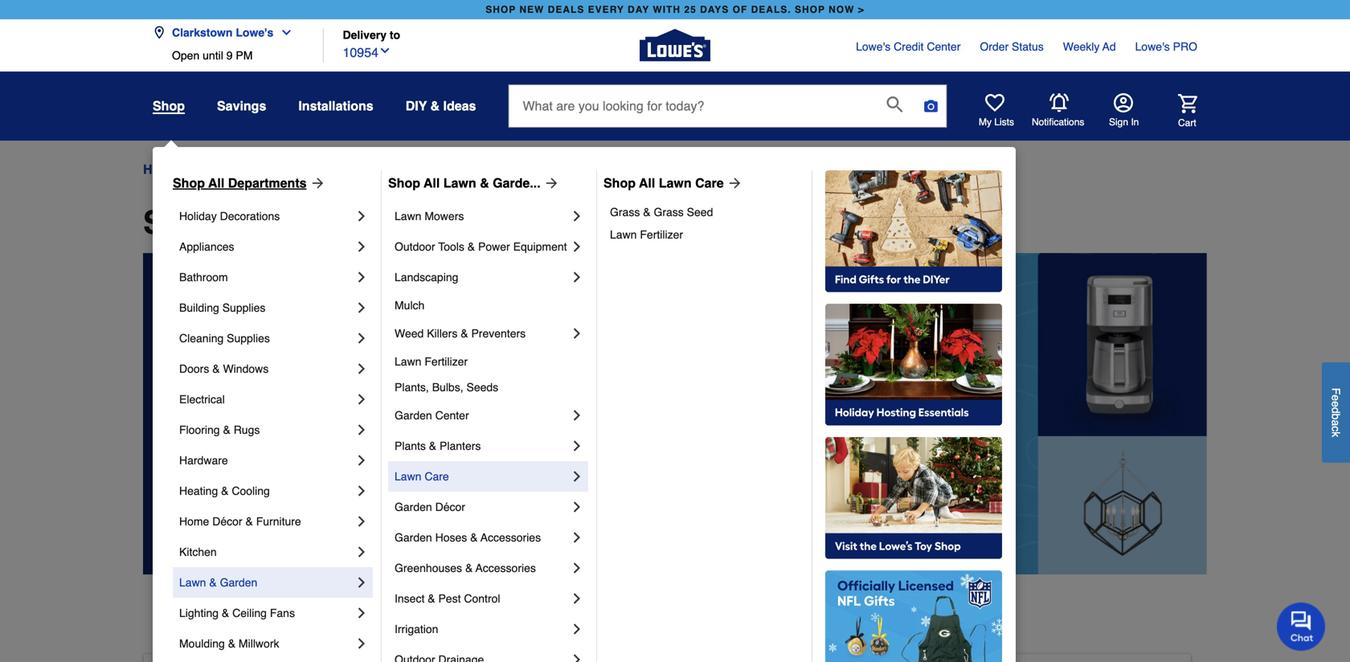 Task type: describe. For each thing, give the bounding box(es) containing it.
camera image
[[923, 98, 939, 114]]

open
[[172, 49, 200, 62]]

doors
[[179, 363, 209, 375]]

installations
[[299, 98, 374, 113]]

all for shop all lawn & garde...
[[424, 176, 440, 191]]

chevron right image for holiday decorations
[[354, 208, 370, 224]]

planters
[[440, 440, 481, 453]]

search image
[[887, 97, 903, 113]]

chevron right image for insect & pest control
[[569, 591, 585, 607]]

1 vertical spatial fertilizer
[[425, 355, 468, 368]]

1 vertical spatial lawn fertilizer
[[395, 355, 468, 368]]

1 shop from the left
[[486, 4, 516, 15]]

seed
[[687, 206, 713, 219]]

moulding & millwork link
[[179, 629, 354, 659]]

flooring
[[179, 424, 220, 437]]

building supplies link
[[179, 293, 354, 323]]

weekly ad
[[1063, 40, 1116, 53]]

clarkstown
[[172, 26, 233, 39]]

order status link
[[980, 39, 1044, 55]]

landscaping link
[[395, 262, 569, 293]]

chevron right image for lawn & garden
[[354, 575, 370, 591]]

10954 button
[[343, 41, 392, 62]]

holiday decorations link
[[179, 201, 354, 232]]

appliances
[[179, 240, 234, 253]]

& right tools
[[468, 240, 475, 253]]

b
[[1330, 414, 1343, 420]]

lowe's inside button
[[236, 26, 274, 39]]

plants,
[[395, 381, 429, 394]]

chevron right image for garden décor
[[569, 499, 585, 515]]

moulding & millwork
[[179, 638, 279, 650]]

chevron right image for doors & windows
[[354, 361, 370, 377]]

insect
[[395, 593, 425, 605]]

f e e d b a c k
[[1330, 388, 1343, 437]]

clarkstown lowe's button
[[153, 16, 299, 49]]

my
[[979, 117, 992, 128]]

& left pest
[[428, 593, 435, 605]]

now
[[829, 4, 855, 15]]

supplies for cleaning supplies
[[227, 332, 270, 345]]

greenhouses & accessories
[[395, 562, 536, 575]]

lawn up outdoor
[[395, 210, 422, 223]]

home décor & furniture link
[[179, 506, 354, 537]]

& left garde...
[[480, 176, 489, 191]]

lawn down 'plants'
[[395, 470, 422, 483]]

savings
[[217, 98, 266, 113]]

lowe's home improvement notification center image
[[1050, 93, 1069, 113]]

chevron down image inside 10954 button
[[379, 44, 392, 57]]

visit the lowe's toy shop. image
[[826, 437, 1003, 560]]

f e e d b a c k button
[[1323, 362, 1351, 463]]

arrow right image for shop all lawn & garde...
[[541, 175, 560, 191]]

sign
[[1109, 117, 1129, 128]]

departments for shop
[[281, 204, 478, 241]]

garden hoses & accessories
[[395, 531, 541, 544]]

rugs
[[234, 424, 260, 437]]

& inside button
[[431, 98, 440, 113]]

ideas
[[443, 98, 476, 113]]

grass & grass seed
[[610, 206, 713, 219]]

order status
[[980, 40, 1044, 53]]

day
[[628, 4, 650, 15]]

electrical
[[179, 393, 225, 406]]

shop for shop all lawn care
[[604, 176, 636, 191]]

greenhouses
[[395, 562, 462, 575]]

2 e from the top
[[1330, 401, 1343, 407]]

& left ceiling
[[222, 607, 229, 620]]

1 horizontal spatial fertilizer
[[640, 228, 683, 241]]

lowe's pro
[[1136, 40, 1198, 53]]

garden for garden décor
[[395, 501, 432, 514]]

mulch link
[[395, 293, 585, 318]]

2 shop from the left
[[795, 4, 826, 15]]

control
[[464, 593, 500, 605]]

& left cooling
[[221, 485, 229, 498]]

0 vertical spatial center
[[927, 40, 961, 53]]

mulch
[[395, 299, 425, 312]]

0 vertical spatial care
[[695, 176, 724, 191]]

to
[[390, 29, 400, 41]]

cleaning supplies link
[[179, 323, 354, 354]]

& right doors
[[212, 363, 220, 375]]

lowe's pro link
[[1136, 39, 1198, 55]]

hardware
[[179, 454, 228, 467]]

shop for shop
[[153, 98, 185, 113]]

pro
[[1174, 40, 1198, 53]]

diy & ideas button
[[406, 92, 476, 121]]

lawn down grass & grass seed
[[610, 228, 637, 241]]

pest
[[439, 593, 461, 605]]

a
[[1330, 420, 1343, 426]]

chevron right image for greenhouses & accessories
[[569, 560, 585, 576]]

chevron right image for home décor & furniture
[[354, 514, 370, 530]]

1 vertical spatial accessories
[[476, 562, 536, 575]]

status
[[1012, 40, 1044, 53]]

my lists
[[979, 117, 1015, 128]]

0 horizontal spatial lawn fertilizer link
[[395, 349, 585, 375]]

deals.
[[751, 4, 792, 15]]

chevron right image for electrical
[[354, 392, 370, 408]]

shop all lawn care link
[[604, 174, 743, 193]]

shop button
[[153, 98, 185, 114]]

with
[[653, 4, 681, 15]]

building supplies
[[179, 301, 266, 314]]

delivery
[[343, 29, 387, 41]]

lawn up grass & grass seed
[[659, 176, 692, 191]]

lowe's home improvement account image
[[1114, 93, 1134, 113]]

diy
[[406, 98, 427, 113]]

bathroom
[[179, 271, 228, 284]]

arrow right image for shop all lawn care
[[724, 175, 743, 191]]

grass & grass seed link
[[610, 201, 801, 224]]

clarkstown lowe's
[[172, 26, 274, 39]]

décor for lawn
[[435, 501, 465, 514]]

power
[[478, 240, 510, 253]]

Search Query text field
[[509, 85, 874, 127]]

f
[[1330, 388, 1343, 395]]

fans
[[270, 607, 295, 620]]

shop new deals every day with 25 days of deals. shop now >
[[486, 4, 865, 15]]

all for shop all departments
[[208, 176, 225, 191]]

& up lighting
[[209, 576, 217, 589]]

garden for garden hoses & accessories
[[395, 531, 432, 544]]

of
[[733, 4, 748, 15]]

& left millwork on the bottom left of the page
[[228, 638, 236, 650]]

doors & windows link
[[179, 354, 354, 384]]

0 horizontal spatial care
[[425, 470, 449, 483]]

chevron right image for flooring & rugs
[[354, 422, 370, 438]]

lowe's home improvement lists image
[[986, 93, 1005, 113]]

departments up 'holiday decorations'
[[193, 162, 267, 177]]

& right killers
[[461, 327, 468, 340]]

home for home
[[143, 162, 179, 177]]

lighting & ceiling fans link
[[179, 598, 354, 629]]

deals
[[548, 4, 585, 15]]

flooring & rugs
[[179, 424, 260, 437]]

garden for garden center
[[395, 409, 432, 422]]

garden décor link
[[395, 492, 569, 523]]

chevron right image for building supplies
[[354, 300, 370, 316]]

doors & windows
[[179, 363, 269, 375]]

chevron right image for lawn mowers
[[569, 208, 585, 224]]

chevron right image for appliances
[[354, 239, 370, 255]]

lawn down kitchen
[[179, 576, 206, 589]]

all for shop all departments
[[232, 204, 272, 241]]

shop all lawn care
[[604, 176, 724, 191]]

shop for shop all departments
[[143, 204, 223, 241]]

furniture
[[256, 515, 301, 528]]



Task type: vqa. For each thing, say whether or not it's contained in the screenshot.
a
yes



Task type: locate. For each thing, give the bounding box(es) containing it.
garden center link
[[395, 400, 569, 431]]

e up b
[[1330, 401, 1343, 407]]

garden décor
[[395, 501, 465, 514]]

care up grass & grass seed 'link'
[[695, 176, 724, 191]]

None search field
[[508, 84, 947, 143]]

2 horizontal spatial shop
[[604, 176, 636, 191]]

arrow right image
[[307, 175, 326, 191]]

fertilizer down grass & grass seed
[[640, 228, 683, 241]]

décor up hoses
[[435, 501, 465, 514]]

grass down shop all lawn care on the top
[[610, 206, 640, 219]]

chevron right image for cleaning supplies
[[354, 330, 370, 347]]

supplies up windows
[[227, 332, 270, 345]]

& left rugs
[[223, 424, 231, 437]]

all for shop all lawn care
[[639, 176, 655, 191]]

departments up 'holiday decorations' link
[[228, 176, 307, 191]]

garden hoses & accessories link
[[395, 523, 569, 553]]

center down bulbs,
[[435, 409, 469, 422]]

0 horizontal spatial lowe's
[[236, 26, 274, 39]]

equipment
[[513, 240, 567, 253]]

days
[[700, 4, 729, 15]]

lawn care
[[395, 470, 449, 483]]

moulding
[[179, 638, 225, 650]]

chevron right image for lighting & ceiling fans
[[354, 605, 370, 621]]

d
[[1330, 407, 1343, 414]]

0 horizontal spatial center
[[435, 409, 469, 422]]

home up kitchen
[[179, 515, 209, 528]]

lighting
[[179, 607, 219, 620]]

0 horizontal spatial home
[[143, 162, 179, 177]]

chat invite button image
[[1277, 602, 1327, 651]]

holiday decorations
[[179, 210, 280, 223]]

1 shop from the left
[[173, 176, 205, 191]]

shop
[[486, 4, 516, 15], [795, 4, 826, 15]]

kitchen
[[179, 546, 217, 559]]

shop all lawn & garde... link
[[388, 174, 560, 193]]

garden center
[[395, 409, 469, 422]]

accessories down garden décor link
[[481, 531, 541, 544]]

ad
[[1103, 40, 1116, 53]]

departments
[[193, 162, 267, 177], [228, 176, 307, 191], [281, 204, 478, 241]]

departments for shop
[[228, 176, 307, 191]]

1 horizontal spatial lawn fertilizer
[[610, 228, 683, 241]]

building
[[179, 301, 219, 314]]

all up lawn mowers
[[424, 176, 440, 191]]

1 vertical spatial care
[[425, 470, 449, 483]]

find gifts for the diyer. image
[[826, 170, 1003, 293]]

0 vertical spatial shop
[[153, 98, 185, 113]]

& right diy
[[431, 98, 440, 113]]

grass down shop all lawn care link
[[654, 206, 684, 219]]

credit
[[894, 40, 924, 53]]

lawn mowers
[[395, 210, 464, 223]]

& left furniture
[[246, 515, 253, 528]]

hoses
[[435, 531, 467, 544]]

1 horizontal spatial grass
[[654, 206, 684, 219]]

arrow right image inside shop all lawn care link
[[724, 175, 743, 191]]

1 horizontal spatial home
[[179, 515, 209, 528]]

installations button
[[299, 92, 374, 121]]

0 horizontal spatial chevron down image
[[274, 26, 293, 39]]

shop down open in the top left of the page
[[153, 98, 185, 113]]

arrow right image inside shop all lawn & garde... link
[[541, 175, 560, 191]]

chevron right image
[[354, 208, 370, 224], [354, 269, 370, 285], [354, 300, 370, 316], [569, 326, 585, 342], [354, 330, 370, 347], [354, 361, 370, 377], [354, 392, 370, 408], [569, 408, 585, 424], [569, 469, 585, 485], [354, 483, 370, 499], [569, 499, 585, 515], [569, 530, 585, 546], [354, 544, 370, 560], [354, 575, 370, 591], [569, 591, 585, 607], [354, 605, 370, 621], [354, 636, 370, 652], [569, 652, 585, 662]]

lawn mowers link
[[395, 201, 569, 232]]

décor inside home décor & furniture link
[[212, 515, 242, 528]]

weed killers & preventers
[[395, 327, 526, 340]]

plants, bulbs, seeds link
[[395, 375, 585, 400]]

notifications
[[1032, 117, 1085, 128]]

sign in button
[[1109, 93, 1139, 129]]

2 arrow right image from the left
[[724, 175, 743, 191]]

lawn & garden
[[179, 576, 257, 589]]

ceiling
[[232, 607, 267, 620]]

holiday
[[179, 210, 217, 223]]

shop up grass & grass seed
[[604, 176, 636, 191]]

chevron right image for irrigation
[[569, 621, 585, 638]]

shop new deals every day with 25 days of deals. shop now > link
[[483, 0, 868, 19]]

all inside shop all lawn & garde... link
[[424, 176, 440, 191]]

0 horizontal spatial grass
[[610, 206, 640, 219]]

chevron right image for weed killers & preventers
[[569, 326, 585, 342]]

lawn up mowers
[[444, 176, 476, 191]]

lowe's up pm
[[236, 26, 274, 39]]

0 horizontal spatial lawn fertilizer
[[395, 355, 468, 368]]

cart button
[[1156, 94, 1198, 129]]

center right the credit
[[927, 40, 961, 53]]

cooling
[[232, 485, 270, 498]]

0 horizontal spatial décor
[[212, 515, 242, 528]]

2 grass from the left
[[654, 206, 684, 219]]

1 e from the top
[[1330, 395, 1343, 401]]

weekly ad link
[[1063, 39, 1116, 55]]

9
[[226, 49, 233, 62]]

killers
[[427, 327, 458, 340]]

heating & cooling link
[[179, 476, 354, 506]]

shop all departments
[[143, 204, 478, 241]]

outdoor tools & power equipment link
[[395, 232, 569, 262]]

shop left now
[[795, 4, 826, 15]]

chevron right image for moulding & millwork
[[354, 636, 370, 652]]

garden up lighting & ceiling fans
[[220, 576, 257, 589]]

seeds
[[467, 381, 499, 394]]

1 vertical spatial supplies
[[227, 332, 270, 345]]

flooring & rugs link
[[179, 415, 354, 445]]

lowe's left the credit
[[856, 40, 891, 53]]

my lists link
[[979, 93, 1015, 129]]

officially licensed n f l gifts. shop now. image
[[826, 571, 1003, 662]]

plants & planters link
[[395, 431, 569, 461]]

chevron right image for heating & cooling
[[354, 483, 370, 499]]

0 vertical spatial fertilizer
[[640, 228, 683, 241]]

chevron right image for garden hoses & accessories
[[569, 530, 585, 546]]

chevron right image for plants & planters
[[569, 438, 585, 454]]

2 shop from the left
[[388, 176, 420, 191]]

home
[[143, 162, 179, 177], [179, 515, 209, 528]]

& right 'plants'
[[429, 440, 437, 453]]

lawn up 'plants,'
[[395, 355, 422, 368]]

1 vertical spatial home
[[179, 515, 209, 528]]

0 horizontal spatial shop
[[173, 176, 205, 191]]

lowe's home improvement cart image
[[1179, 94, 1198, 113]]

location image
[[153, 26, 166, 39]]

garden up greenhouses
[[395, 531, 432, 544]]

care down "plants & planters"
[[425, 470, 449, 483]]

shop up lawn mowers
[[388, 176, 420, 191]]

chevron down image
[[274, 26, 293, 39], [379, 44, 392, 57]]

electrical link
[[179, 384, 354, 415]]

0 vertical spatial décor
[[435, 501, 465, 514]]

10954
[[343, 45, 379, 60]]

chevron right image for hardware
[[354, 453, 370, 469]]

diy & ideas
[[406, 98, 476, 113]]

0 vertical spatial supplies
[[222, 301, 266, 314]]

chevron right image for lawn care
[[569, 469, 585, 485]]

1 vertical spatial shop
[[143, 204, 223, 241]]

lawn fertilizer up the plants, bulbs, seeds
[[395, 355, 468, 368]]

accessories inside "link"
[[481, 531, 541, 544]]

sign in
[[1109, 117, 1139, 128]]

lawn fertilizer
[[610, 228, 683, 241], [395, 355, 468, 368]]

1 horizontal spatial arrow right image
[[724, 175, 743, 191]]

new
[[520, 4, 545, 15]]

& inside "link"
[[470, 531, 478, 544]]

all down shop all departments link
[[232, 204, 272, 241]]

0 vertical spatial home
[[143, 162, 179, 177]]

insect & pest control
[[395, 593, 500, 605]]

all
[[208, 176, 225, 191], [424, 176, 440, 191], [639, 176, 655, 191], [232, 204, 272, 241]]

appliances link
[[179, 232, 354, 262]]

chevron right image for outdoor tools & power equipment
[[569, 239, 585, 255]]

cart
[[1179, 117, 1197, 128]]

lowe's for lowe's pro
[[1136, 40, 1170, 53]]

& right hoses
[[470, 531, 478, 544]]

accessories up the control
[[476, 562, 536, 575]]

1 horizontal spatial center
[[927, 40, 961, 53]]

shop up the holiday
[[173, 176, 205, 191]]

shop down home "link"
[[143, 204, 223, 241]]

& inside 'link'
[[643, 206, 651, 219]]

lawn fertilizer link down seed on the right
[[610, 224, 801, 246]]

savings button
[[217, 92, 266, 121]]

0 vertical spatial lawn fertilizer
[[610, 228, 683, 241]]

fertilizer
[[640, 228, 683, 241], [425, 355, 468, 368]]

chevron right image for garden center
[[569, 408, 585, 424]]

& down shop all lawn care on the top
[[643, 206, 651, 219]]

1 horizontal spatial décor
[[435, 501, 465, 514]]

0 vertical spatial accessories
[[481, 531, 541, 544]]

irrigation
[[395, 623, 439, 636]]

center
[[927, 40, 961, 53], [435, 409, 469, 422]]

enjoy savings year-round. no matter what you're shopping for, find what you need at a great price. image
[[143, 253, 1208, 575]]

weekly
[[1063, 40, 1100, 53]]

0 horizontal spatial fertilizer
[[425, 355, 468, 368]]

hardware link
[[179, 445, 354, 476]]

garden down 'plants,'
[[395, 409, 432, 422]]

greenhouses & accessories link
[[395, 553, 569, 584]]

1 vertical spatial center
[[435, 409, 469, 422]]

pm
[[236, 49, 253, 62]]

décor for departments
[[212, 515, 242, 528]]

chevron right image for kitchen
[[354, 544, 370, 560]]

garde...
[[493, 176, 541, 191]]

lawn care link
[[395, 461, 569, 492]]

shop for shop all departments
[[173, 176, 205, 191]]

garden down the lawn care
[[395, 501, 432, 514]]

chevron right image
[[569, 208, 585, 224], [354, 239, 370, 255], [569, 239, 585, 255], [569, 269, 585, 285], [354, 422, 370, 438], [569, 438, 585, 454], [354, 453, 370, 469], [354, 514, 370, 530], [569, 560, 585, 576], [569, 621, 585, 638]]

decorations
[[220, 210, 280, 223]]

lowe's
[[236, 26, 274, 39], [856, 40, 891, 53], [1136, 40, 1170, 53]]

all up grass & grass seed
[[639, 176, 655, 191]]

cleaning supplies
[[179, 332, 270, 345]]

shop
[[173, 176, 205, 191], [388, 176, 420, 191], [604, 176, 636, 191]]

lists
[[995, 117, 1015, 128]]

1 horizontal spatial shop
[[795, 4, 826, 15]]

cleaning
[[179, 332, 224, 345]]

all inside shop all departments link
[[208, 176, 225, 191]]

1 vertical spatial décor
[[212, 515, 242, 528]]

fertilizer up the plants, bulbs, seeds
[[425, 355, 468, 368]]

all up 'holiday decorations'
[[208, 176, 225, 191]]

supplies for building supplies
[[222, 301, 266, 314]]

1 vertical spatial lawn fertilizer link
[[395, 349, 585, 375]]

lighting & ceiling fans
[[179, 607, 295, 620]]

0 horizontal spatial shop
[[486, 4, 516, 15]]

shop for shop all lawn & garde...
[[388, 176, 420, 191]]

lowe's for lowe's credit center
[[856, 40, 891, 53]]

1 horizontal spatial shop
[[388, 176, 420, 191]]

arrow right image
[[541, 175, 560, 191], [724, 175, 743, 191]]

arrow right image up the 'equipment' at left top
[[541, 175, 560, 191]]

1 vertical spatial chevron down image
[[379, 44, 392, 57]]

garden inside "link"
[[395, 531, 432, 544]]

outdoor
[[395, 240, 435, 253]]

1 horizontal spatial lowe's
[[856, 40, 891, 53]]

1 horizontal spatial care
[[695, 176, 724, 191]]

& down garden hoses & accessories
[[465, 562, 473, 575]]

lawn fertilizer link up the seeds
[[395, 349, 585, 375]]

chevron right image for bathroom
[[354, 269, 370, 285]]

décor down heating & cooling on the left
[[212, 515, 242, 528]]

millwork
[[239, 638, 279, 650]]

home down shop button
[[143, 162, 179, 177]]

home for home décor & furniture
[[179, 515, 209, 528]]

lowe's left pro
[[1136, 40, 1170, 53]]

grass
[[610, 206, 640, 219], [654, 206, 684, 219]]

plants & planters
[[395, 440, 481, 453]]

lawn fertilizer down grass & grass seed
[[610, 228, 683, 241]]

c
[[1330, 426, 1343, 432]]

e up d
[[1330, 395, 1343, 401]]

irrigation link
[[395, 614, 569, 645]]

all inside shop all lawn care link
[[639, 176, 655, 191]]

departments up landscaping
[[281, 204, 478, 241]]

1 horizontal spatial chevron down image
[[379, 44, 392, 57]]

0 horizontal spatial arrow right image
[[541, 175, 560, 191]]

2 horizontal spatial lowe's
[[1136, 40, 1170, 53]]

holiday hosting essentials. image
[[826, 304, 1003, 426]]

chevron right image for landscaping
[[569, 269, 585, 285]]

1 arrow right image from the left
[[541, 175, 560, 191]]

décor inside garden décor link
[[435, 501, 465, 514]]

supplies up cleaning supplies on the bottom
[[222, 301, 266, 314]]

lawn & garden link
[[179, 568, 354, 598]]

0 vertical spatial lawn fertilizer link
[[610, 224, 801, 246]]

3 shop from the left
[[604, 176, 636, 191]]

0 vertical spatial chevron down image
[[274, 26, 293, 39]]

lowe's home improvement logo image
[[640, 10, 711, 81]]

arrow right image up grass & grass seed 'link'
[[724, 175, 743, 191]]

weed killers & preventers link
[[395, 318, 569, 349]]

shop left the new
[[486, 4, 516, 15]]

tools
[[438, 240, 465, 253]]

departments link
[[193, 160, 267, 179]]

1 grass from the left
[[610, 206, 640, 219]]

1 horizontal spatial lawn fertilizer link
[[610, 224, 801, 246]]



